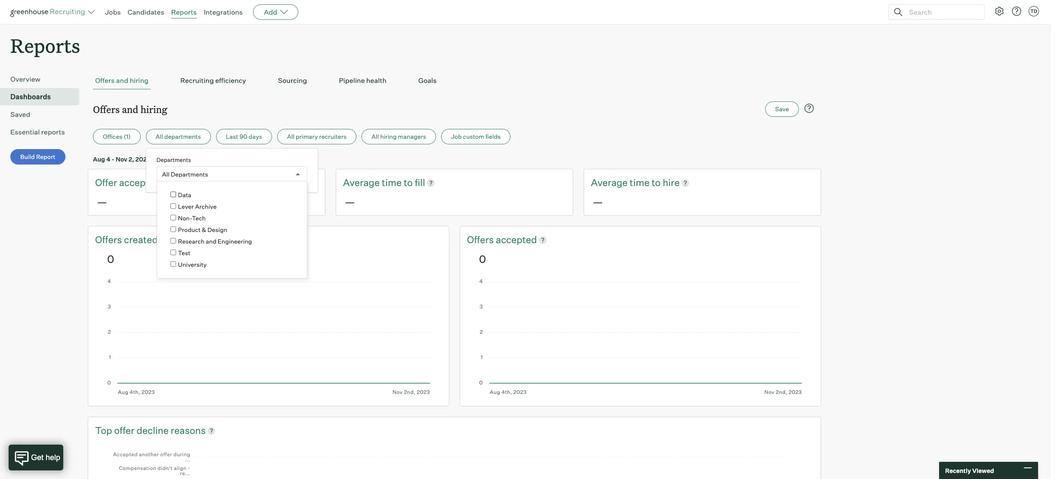 Task type: vqa. For each thing, say whether or not it's contained in the screenshot.
All corresponding to All Departments
yes



Task type: describe. For each thing, give the bounding box(es) containing it.
&
[[202, 227, 206, 234]]

last 90 days
[[226, 133, 262, 140]]

4
[[106, 156, 110, 163]]

all hiring managers
[[372, 133, 426, 140]]

candidates link
[[128, 8, 164, 16]]

Lever Archive checkbox
[[170, 204, 176, 209]]

essential reports link
[[10, 127, 76, 137]]

nov
[[116, 156, 127, 163]]

hire link
[[663, 177, 680, 190]]

time for hire
[[630, 177, 650, 189]]

reports
[[41, 128, 65, 137]]

faq image
[[804, 103, 814, 114]]

lever
[[178, 203, 194, 211]]

1 vertical spatial hiring
[[141, 103, 167, 116]]

essential
[[10, 128, 40, 137]]

time link for hire
[[630, 177, 652, 190]]

offers created
[[95, 234, 158, 246]]

acceptance
[[119, 177, 170, 189]]

— for fill
[[345, 196, 355, 209]]

tech
[[192, 215, 206, 222]]

td
[[1031, 8, 1038, 14]]

report
[[36, 153, 55, 161]]

engineering
[[218, 238, 252, 246]]

rate link
[[172, 177, 190, 190]]

saved link
[[10, 109, 76, 120]]

0 vertical spatial departments
[[157, 157, 191, 164]]

build report
[[20, 153, 55, 161]]

average link for hire
[[591, 177, 630, 190]]

1 vertical spatial departments
[[171, 171, 208, 178]]

all primary recruiters button
[[277, 129, 357, 145]]

offer
[[95, 177, 117, 189]]

Search text field
[[907, 6, 977, 18]]

Research and Engineering checkbox
[[170, 239, 176, 244]]

viewed
[[972, 468, 994, 475]]

td button
[[1027, 4, 1041, 18]]

1 horizontal spatial reports
[[171, 8, 197, 16]]

all for all departments
[[156, 133, 163, 140]]

accepted
[[496, 234, 537, 246]]

essential reports
[[10, 128, 65, 137]]

recruiting efficiency button
[[178, 72, 248, 90]]

offer
[[114, 425, 135, 437]]

created
[[124, 234, 158, 246]]

Test checkbox
[[170, 250, 176, 256]]

top offer decline
[[95, 425, 171, 437]]

— for hire
[[593, 196, 603, 209]]

all departments button
[[146, 129, 211, 145]]

save button
[[765, 102, 799, 117]]

offer link
[[95, 177, 119, 190]]

to link for fill
[[404, 177, 415, 190]]

all for all hiring managers
[[372, 133, 379, 140]]

research
[[178, 238, 205, 246]]

offices
[[103, 133, 122, 140]]

all hiring managers button
[[362, 129, 436, 145]]

overview
[[10, 75, 40, 84]]

2 0 from the left
[[479, 253, 486, 266]]

design
[[208, 227, 227, 234]]

saved
[[10, 110, 30, 119]]

offices (1)
[[103, 133, 131, 140]]

created link
[[124, 234, 158, 247]]

pipeline health
[[339, 76, 387, 85]]

1 — from the left
[[97, 196, 107, 209]]

time for fill
[[382, 177, 402, 189]]

top
[[95, 425, 112, 437]]

1 - from the left
[[112, 156, 114, 163]]

to link for hire
[[652, 177, 663, 190]]

sourcing
[[278, 76, 307, 85]]

job
[[451, 133, 462, 140]]

time link for fill
[[382, 177, 404, 190]]

Data checkbox
[[170, 192, 176, 198]]

hiring inside tab list
[[130, 76, 148, 85]]

last
[[226, 133, 238, 140]]

fields
[[486, 133, 501, 140]]

pipeline
[[339, 76, 365, 85]]

add button
[[253, 4, 298, 20]]

test
[[178, 250, 190, 257]]

dashboards
[[10, 93, 51, 101]]

sourcing button
[[276, 72, 309, 90]]

goals
[[418, 76, 437, 85]]

2,
[[129, 156, 134, 163]]

all for all departments
[[162, 171, 170, 178]]

goals button
[[416, 72, 439, 90]]

health
[[366, 76, 387, 85]]

primary
[[296, 133, 318, 140]]

may
[[189, 156, 201, 163]]

data
[[178, 192, 191, 199]]

all departments
[[156, 133, 201, 140]]

accepted link
[[496, 234, 537, 247]]

dashboards link
[[10, 92, 76, 102]]

0 horizontal spatial to
[[182, 156, 188, 163]]

to for fill
[[404, 177, 413, 189]]

jobs
[[105, 8, 121, 16]]



Task type: locate. For each thing, give the bounding box(es) containing it.
to left may
[[182, 156, 188, 163]]

aug 4 - nov 2, 2023 compared to may 6 - aug 3, 2023
[[93, 156, 247, 163]]

all left managers
[[372, 133, 379, 140]]

average time to for hire
[[591, 177, 663, 189]]

0 horizontal spatial average
[[343, 177, 380, 189]]

1 horizontal spatial time
[[630, 177, 650, 189]]

build report button
[[10, 149, 65, 165]]

0 horizontal spatial -
[[112, 156, 114, 163]]

managers
[[398, 133, 426, 140]]

1 horizontal spatial offers link
[[467, 234, 496, 247]]

2023 right 3,
[[232, 156, 247, 163]]

last 90 days button
[[216, 129, 272, 145]]

add
[[264, 8, 277, 16]]

compared
[[152, 156, 181, 163]]

1 offers link from the left
[[95, 234, 124, 247]]

2023 right 2,
[[135, 156, 151, 163]]

1 to link from the left
[[404, 177, 415, 190]]

1 horizontal spatial time link
[[630, 177, 652, 190]]

departments
[[157, 157, 191, 164], [171, 171, 208, 178]]

2 — from the left
[[345, 196, 355, 209]]

all for all primary recruiters
[[287, 133, 295, 140]]

University checkbox
[[170, 262, 176, 268]]

(1)
[[124, 133, 131, 140]]

tab list containing offers and hiring
[[93, 72, 816, 90]]

1 horizontal spatial average
[[591, 177, 628, 189]]

jobs link
[[105, 8, 121, 16]]

2 horizontal spatial —
[[593, 196, 603, 209]]

non-
[[178, 215, 192, 222]]

2 vertical spatial hiring
[[380, 133, 397, 140]]

1 vertical spatial offers and hiring
[[93, 103, 167, 116]]

research and engineering
[[178, 238, 252, 246]]

2 vertical spatial and
[[206, 238, 216, 246]]

all left departments
[[156, 133, 163, 140]]

decline
[[137, 425, 169, 437]]

to for hire
[[652, 177, 661, 189]]

and inside offers and hiring button
[[116, 76, 128, 85]]

2 aug from the left
[[212, 156, 224, 163]]

average time to for fill
[[343, 177, 415, 189]]

6
[[203, 156, 206, 163]]

1 time from the left
[[382, 177, 402, 189]]

0 horizontal spatial to link
[[404, 177, 415, 190]]

greenhouse recruiting image
[[10, 7, 88, 17]]

rate
[[172, 177, 190, 189]]

fill link
[[415, 177, 425, 190]]

1 horizontal spatial 2023
[[232, 156, 247, 163]]

0 horizontal spatial offers link
[[95, 234, 124, 247]]

1 vertical spatial and
[[122, 103, 138, 116]]

average time to
[[343, 177, 415, 189], [591, 177, 663, 189]]

2 average from the left
[[591, 177, 628, 189]]

job custom fields button
[[441, 129, 511, 145]]

configure image
[[994, 6, 1005, 16]]

to left fill
[[404, 177, 413, 189]]

reports link
[[171, 8, 197, 16]]

integrations link
[[204, 8, 243, 16]]

reasons link
[[171, 425, 206, 438]]

time link left 'fill' link
[[382, 177, 404, 190]]

td button
[[1029, 6, 1039, 16]]

0 vertical spatial and
[[116, 76, 128, 85]]

tab list
[[93, 72, 816, 90]]

1 aug from the left
[[93, 156, 105, 163]]

reports
[[171, 8, 197, 16], [10, 33, 80, 58]]

all down compared on the top of the page
[[162, 171, 170, 178]]

1 vertical spatial reports
[[10, 33, 80, 58]]

0 vertical spatial reports
[[171, 8, 197, 16]]

to left "hire"
[[652, 177, 661, 189]]

- right the 6
[[208, 156, 210, 163]]

product & design
[[178, 227, 227, 234]]

1 2023 from the left
[[135, 156, 151, 163]]

0 horizontal spatial —
[[97, 196, 107, 209]]

average
[[343, 177, 380, 189], [591, 177, 628, 189]]

time left "hire"
[[630, 177, 650, 189]]

offers
[[95, 76, 115, 85], [93, 103, 120, 116], [95, 234, 122, 246], [467, 234, 496, 246]]

average link for fill
[[343, 177, 382, 190]]

0 horizontal spatial time link
[[382, 177, 404, 190]]

offers and hiring inside button
[[95, 76, 148, 85]]

departments up all departments
[[157, 157, 191, 164]]

2 time link from the left
[[630, 177, 652, 190]]

overview link
[[10, 74, 76, 84]]

hiring
[[130, 76, 148, 85], [141, 103, 167, 116], [380, 133, 397, 140]]

xychart image
[[107, 280, 430, 396], [479, 280, 802, 396], [107, 446, 802, 480]]

custom
[[463, 133, 484, 140]]

reports right the candidates link in the left top of the page
[[171, 8, 197, 16]]

2 2023 from the left
[[232, 156, 247, 163]]

1 0 from the left
[[107, 253, 114, 266]]

2023
[[135, 156, 151, 163], [232, 156, 247, 163]]

non-tech
[[178, 215, 206, 222]]

0 horizontal spatial aug
[[93, 156, 105, 163]]

1 average from the left
[[343, 177, 380, 189]]

2 time from the left
[[630, 177, 650, 189]]

1 horizontal spatial to
[[404, 177, 413, 189]]

recently viewed
[[945, 468, 994, 475]]

1 average link from the left
[[343, 177, 382, 190]]

2 average link from the left
[[591, 177, 630, 190]]

pipeline health button
[[337, 72, 389, 90]]

aug
[[93, 156, 105, 163], [212, 156, 224, 163]]

lever archive
[[178, 203, 217, 211]]

offers and hiring
[[95, 76, 148, 85], [93, 103, 167, 116]]

time link
[[382, 177, 404, 190], [630, 177, 652, 190]]

2 horizontal spatial to
[[652, 177, 661, 189]]

all left 'primary'
[[287, 133, 295, 140]]

0 horizontal spatial reports
[[10, 33, 80, 58]]

time left fill
[[382, 177, 402, 189]]

offices (1) button
[[93, 129, 141, 145]]

integrations
[[204, 8, 243, 16]]

Product & Design checkbox
[[170, 227, 176, 233]]

0 horizontal spatial 2023
[[135, 156, 151, 163]]

offer link
[[114, 425, 137, 438]]

2 offers link from the left
[[467, 234, 496, 247]]

all primary recruiters
[[287, 133, 347, 140]]

university
[[178, 261, 207, 269]]

reports down the 'greenhouse recruiting' image
[[10, 33, 80, 58]]

1 horizontal spatial —
[[345, 196, 355, 209]]

job custom fields
[[451, 133, 501, 140]]

1 horizontal spatial average link
[[591, 177, 630, 190]]

average for hire
[[591, 177, 628, 189]]

3 — from the left
[[593, 196, 603, 209]]

archive
[[195, 203, 217, 211]]

1 horizontal spatial average time to
[[591, 177, 663, 189]]

0 horizontal spatial average link
[[343, 177, 382, 190]]

2 to link from the left
[[652, 177, 663, 190]]

3,
[[225, 156, 231, 163]]

recruiting
[[180, 76, 214, 85]]

1 horizontal spatial aug
[[212, 156, 224, 163]]

offers inside offers and hiring button
[[95, 76, 115, 85]]

departments down may
[[171, 171, 208, 178]]

days
[[249, 133, 262, 140]]

aug left 3,
[[212, 156, 224, 163]]

- right 4
[[112, 156, 114, 163]]

recently
[[945, 468, 971, 475]]

1 horizontal spatial 0
[[479, 253, 486, 266]]

1 horizontal spatial -
[[208, 156, 210, 163]]

offers and hiring button
[[93, 72, 151, 90]]

0 horizontal spatial average time to
[[343, 177, 415, 189]]

decline link
[[137, 425, 171, 438]]

2 average time to from the left
[[591, 177, 663, 189]]

all departments
[[162, 171, 208, 178]]

build
[[20, 153, 35, 161]]

product
[[178, 227, 201, 234]]

90
[[240, 133, 247, 140]]

average for fill
[[343, 177, 380, 189]]

Non-Tech checkbox
[[170, 215, 176, 221]]

recruiters
[[319, 133, 347, 140]]

and
[[116, 76, 128, 85], [122, 103, 138, 116], [206, 238, 216, 246]]

1 time link from the left
[[382, 177, 404, 190]]

2 - from the left
[[208, 156, 210, 163]]

0 vertical spatial offers and hiring
[[95, 76, 148, 85]]

offers link
[[95, 234, 124, 247], [467, 234, 496, 247]]

0 horizontal spatial time
[[382, 177, 402, 189]]

departments
[[164, 133, 201, 140]]

1 average time to from the left
[[343, 177, 415, 189]]

aug left 4
[[93, 156, 105, 163]]

fill
[[415, 177, 425, 189]]

hire
[[663, 177, 680, 189]]

0 vertical spatial hiring
[[130, 76, 148, 85]]

to link
[[404, 177, 415, 190], [652, 177, 663, 190]]

save
[[775, 106, 789, 113]]

acceptance link
[[119, 177, 172, 190]]

—
[[97, 196, 107, 209], [345, 196, 355, 209], [593, 196, 603, 209]]

time link left hire link
[[630, 177, 652, 190]]

1 horizontal spatial to link
[[652, 177, 663, 190]]

0 horizontal spatial 0
[[107, 253, 114, 266]]

candidates
[[128, 8, 164, 16]]

reasons
[[171, 425, 206, 437]]



